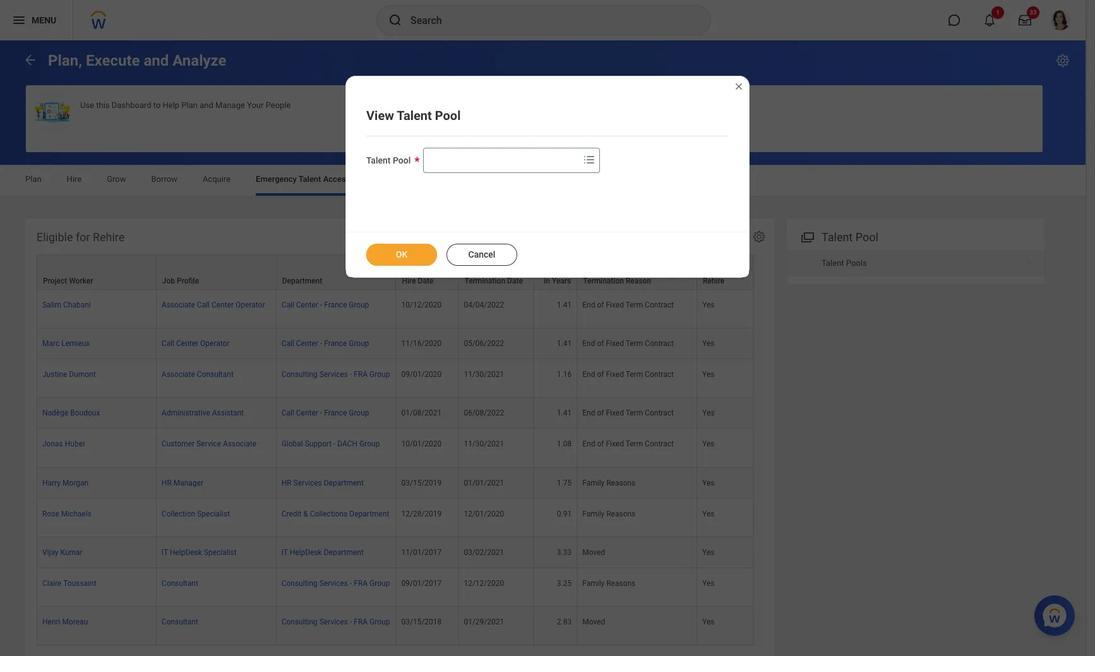 Task type: describe. For each thing, give the bounding box(es) containing it.
3.33
[[557, 548, 572, 557]]

0 horizontal spatial pool
[[393, 155, 411, 166]]

term for 10/12/2020
[[626, 301, 643, 310]]

consulting for 09/01/2020
[[282, 370, 318, 379]]

emergency
[[256, 174, 297, 184]]

global
[[282, 440, 303, 449]]

assistant
[[212, 409, 244, 418]]

nadège boudoux
[[42, 409, 100, 418]]

row containing marc lemieux
[[37, 329, 754, 360]]

termination reason button
[[578, 255, 697, 289]]

hr services department
[[282, 479, 364, 487]]

vijay kumar link
[[42, 546, 83, 557]]

hire date
[[402, 277, 434, 286]]

row containing tenure in years
[[37, 255, 754, 290]]

04/04/2022
[[464, 301, 504, 310]]

contract for 10/12/2020
[[645, 301, 674, 310]]

manage
[[215, 100, 245, 110]]

1 yes element from the top
[[703, 298, 715, 310]]

ok
[[396, 250, 408, 260]]

salim chabani link
[[42, 298, 91, 310]]

center for associate call center operator
[[296, 301, 318, 310]]

manager
[[174, 479, 203, 487]]

yes element for 03/15/2019
[[703, 476, 715, 487]]

claire toussaint link
[[42, 577, 96, 588]]

profile logan mcneil element
[[1043, 6, 1078, 34]]

03/15/2018
[[402, 618, 442, 627]]

moved for 3.33
[[583, 548, 605, 557]]

execute
[[86, 52, 140, 69]]

emergency talent access
[[256, 174, 350, 184]]

yes element for 09/01/2020
[[703, 368, 715, 379]]

end of fixed term contract for 01/08/2021
[[583, 409, 674, 418]]

hire for hire
[[67, 174, 82, 184]]

yes element for 12/28/2019
[[703, 507, 715, 518]]

marc lemieux
[[42, 339, 90, 348]]

yes element for 03/15/2018
[[703, 615, 715, 627]]

yes for 11/16/2020
[[703, 339, 715, 348]]

henri
[[42, 618, 60, 627]]

fixed for 09/01/2020
[[606, 370, 624, 379]]

chevron right image
[[1021, 254, 1037, 267]]

helpdesk for specialist
[[170, 548, 202, 557]]

12/01/2020
[[464, 510, 504, 518]]

for for eligible for rehire popup button
[[730, 267, 739, 276]]

date for termination date
[[507, 277, 523, 286]]

09/01/2020
[[402, 370, 442, 379]]

customer
[[162, 440, 195, 449]]

consultant link for claire toussaint
[[162, 577, 198, 588]]

plan,
[[48, 52, 82, 69]]

Talent Pool field
[[424, 149, 580, 172]]

row containing salim chabani
[[37, 290, 754, 329]]

morgan
[[63, 479, 89, 487]]

fra for 09/01/2017
[[354, 579, 368, 588]]

hr for hr manager
[[162, 479, 172, 487]]

to
[[153, 100, 161, 110]]

borrow
[[151, 174, 177, 184]]

03/15/2019
[[402, 479, 442, 487]]

and inside button
[[200, 100, 213, 110]]

family reasons for 0.91
[[583, 510, 636, 518]]

fixed for 01/08/2021
[[606, 409, 624, 418]]

1.08
[[557, 440, 572, 449]]

0.91
[[557, 510, 572, 518]]

collection specialist
[[162, 510, 230, 518]]

salim chabani
[[42, 301, 91, 310]]

10/01/2020
[[402, 440, 442, 449]]

fra for 03/15/2018
[[354, 618, 368, 627]]

11/30/2021 for 10/01/2020
[[464, 440, 504, 449]]

talent right view
[[397, 108, 432, 123]]

collection specialist link
[[162, 507, 230, 518]]

call center - france group for 10/12/2020
[[282, 301, 369, 310]]

talent pools list item
[[787, 250, 1045, 276]]

previous page image
[[23, 52, 38, 67]]

project worker
[[43, 277, 93, 286]]

customer service associate link
[[162, 437, 257, 449]]

view talent pool dialog
[[346, 76, 750, 278]]

grow
[[107, 174, 126, 184]]

reasons for 1.75
[[607, 479, 636, 487]]

termination date button
[[459, 255, 534, 289]]

call center operator link
[[162, 337, 230, 348]]

cancel
[[469, 250, 496, 260]]

eligible for rehire for eligible for rehire element
[[37, 231, 125, 244]]

consulting services - fra group link for 09/01/2017
[[282, 577, 390, 588]]

rose
[[42, 510, 59, 518]]

3.25
[[557, 579, 572, 588]]

people
[[266, 100, 291, 110]]

associate for associate consultant
[[162, 370, 195, 379]]

harry
[[42, 479, 61, 487]]

1.41 for 06/08/2022
[[557, 409, 572, 418]]

center for call center operator
[[296, 339, 318, 348]]

hr manager link
[[162, 476, 203, 487]]

11/01/2017
[[402, 548, 442, 557]]

tenure in years
[[544, 267, 571, 286]]

end for 11/16/2020
[[583, 339, 595, 348]]

plan inside button
[[182, 100, 198, 110]]

consulting services - fra group link for 09/01/2020
[[282, 368, 390, 379]]

global support - dach group
[[282, 440, 380, 449]]

vijay kumar
[[42, 548, 83, 557]]

end of fixed term contract for 10/12/2020
[[583, 301, 674, 310]]

- for 10/12/2020
[[320, 301, 322, 310]]

group for 09/01/2017
[[370, 579, 390, 588]]

row containing jonas huber
[[37, 429, 754, 468]]

operator inside call center operator link
[[200, 339, 230, 348]]

prompts image
[[582, 152, 597, 167]]

yes for 09/01/2020
[[703, 370, 715, 379]]

menu group image
[[799, 228, 816, 245]]

consulting services - fra group for 03/15/2018
[[282, 618, 390, 627]]

05/06/2022
[[464, 339, 504, 348]]

associate call center operator link
[[162, 298, 265, 310]]

job
[[162, 277, 175, 286]]

services for 03/15/2018
[[320, 618, 348, 627]]

kumar
[[60, 548, 83, 557]]

consultant for claire toussaint
[[162, 579, 198, 588]]

for for eligible for rehire element
[[76, 231, 90, 244]]

- for 09/01/2017
[[350, 579, 352, 588]]

8 yes element from the top
[[703, 546, 715, 557]]

2.83
[[557, 618, 572, 627]]

customer service associate
[[162, 440, 257, 449]]

yes element for 09/01/2017
[[703, 577, 715, 588]]

dumont
[[69, 370, 96, 379]]

yes element for 10/01/2020
[[703, 437, 715, 449]]

henri moreau link
[[42, 615, 88, 627]]

- for 10/01/2020
[[334, 440, 336, 449]]

term for 01/08/2021
[[626, 409, 643, 418]]

group for 10/01/2020
[[360, 440, 380, 449]]

dach
[[338, 440, 358, 449]]

plan, execute and analyze
[[48, 52, 227, 69]]

job profile
[[162, 277, 199, 286]]

hire for hire date
[[402, 277, 416, 286]]

eligible for eligible for rehire popup button
[[703, 267, 728, 276]]

family for 0.91
[[583, 510, 605, 518]]

service
[[196, 440, 221, 449]]

12/28/2019
[[402, 510, 442, 518]]

associate call center operator
[[162, 301, 265, 310]]

use this dashboard to help plan and manage your people button
[[26, 85, 1043, 152]]

moreau
[[62, 618, 88, 627]]

hire date button
[[396, 255, 458, 289]]

plan, execute and analyze main content
[[0, 40, 1086, 656]]

inbox large image
[[1019, 14, 1032, 27]]

contract for 01/08/2021
[[645, 409, 674, 418]]

call for associate call center operator
[[282, 301, 294, 310]]

talent down view
[[366, 155, 391, 166]]

jonas huber
[[42, 440, 85, 449]]

toussaint
[[63, 579, 96, 588]]

family for 3.25
[[583, 579, 605, 588]]

nadège boudoux link
[[42, 407, 100, 418]]

01/01/2021
[[464, 479, 504, 487]]

end for 01/08/2021
[[583, 409, 595, 418]]

it helpdesk specialist
[[162, 548, 237, 557]]

row containing claire toussaint
[[37, 568, 754, 607]]

talent inside tab list
[[299, 174, 321, 184]]

end of fixed term contract for 11/16/2020
[[583, 339, 674, 348]]

1 vertical spatial specialist
[[204, 548, 237, 557]]

department inside popup button
[[282, 277, 322, 286]]

yes for 01/08/2021
[[703, 409, 715, 418]]

term for 11/16/2020
[[626, 339, 643, 348]]

termination for termination reason
[[583, 277, 624, 286]]

1.16
[[557, 370, 572, 379]]

call center - france group link for 10/12/2020
[[282, 298, 369, 310]]

project
[[43, 277, 67, 286]]

01/08/2021
[[402, 409, 442, 418]]

hr services department link
[[282, 476, 364, 487]]

eligible for rehire for eligible for rehire popup button
[[703, 267, 739, 286]]

talent pools
[[822, 258, 867, 268]]

1.41 for 05/06/2022
[[557, 339, 572, 348]]



Task type: locate. For each thing, give the bounding box(es) containing it.
0 vertical spatial pool
[[435, 108, 461, 123]]

row containing harry morgan
[[37, 468, 754, 499]]

3 yes from the top
[[703, 370, 715, 379]]

contract
[[645, 301, 674, 310], [645, 339, 674, 348], [645, 370, 674, 379], [645, 409, 674, 418], [645, 440, 674, 449]]

of for 10/01/2020
[[597, 440, 604, 449]]

1 vertical spatial rehire
[[703, 277, 725, 286]]

job profile button
[[157, 255, 276, 289]]

lemieux
[[61, 339, 90, 348]]

talent pool inside plan, execute and analyze main content
[[822, 231, 879, 244]]

date left the in
[[507, 277, 523, 286]]

france for 11/16/2020
[[324, 339, 347, 348]]

plan
[[182, 100, 198, 110], [25, 174, 41, 184]]

1 vertical spatial fra
[[354, 579, 368, 588]]

hr
[[162, 479, 172, 487], [282, 479, 292, 487]]

and
[[144, 52, 169, 69], [200, 100, 213, 110]]

row containing justine dumont
[[37, 360, 754, 398]]

1 consultant link from the top
[[162, 577, 198, 588]]

2 fixed from the top
[[606, 339, 624, 348]]

5 term from the top
[[626, 440, 643, 449]]

moved right 3.33
[[583, 548, 605, 557]]

1 horizontal spatial and
[[200, 100, 213, 110]]

2 vertical spatial consulting
[[282, 618, 318, 627]]

harry morgan link
[[42, 476, 89, 487]]

services for 03/15/2019
[[294, 479, 322, 487]]

2 hr from the left
[[282, 479, 292, 487]]

0 vertical spatial call center - france group
[[282, 301, 369, 310]]

row down '09/01/2017'
[[37, 607, 754, 646]]

group inside global support - dach group link
[[360, 440, 380, 449]]

termination inside "termination reason" popup button
[[583, 277, 624, 286]]

2 vertical spatial pool
[[856, 231, 879, 244]]

5 yes element from the top
[[703, 437, 715, 449]]

reasons for 3.25
[[607, 579, 636, 588]]

collection
[[162, 510, 195, 518]]

row up "12/28/2019"
[[37, 468, 754, 499]]

1 termination from the left
[[465, 277, 506, 286]]

plan inside tab list
[[25, 174, 41, 184]]

eligible for rehire element
[[25, 219, 775, 656]]

1 vertical spatial for
[[730, 267, 739, 276]]

1.41 for 04/04/2022
[[557, 301, 572, 310]]

0 vertical spatial reasons
[[607, 479, 636, 487]]

2 vertical spatial call center - france group link
[[282, 407, 369, 418]]

0 vertical spatial eligible
[[37, 231, 73, 244]]

term for 10/01/2020
[[626, 440, 643, 449]]

call center - france group link for 01/08/2021
[[282, 407, 369, 418]]

1 consulting services - fra group link from the top
[[282, 368, 390, 379]]

associate for associate call center operator
[[162, 301, 195, 310]]

1 call center - france group link from the top
[[282, 298, 369, 310]]

family reasons right 0.91
[[583, 510, 636, 518]]

1 family reasons from the top
[[583, 479, 636, 487]]

yes for 10/01/2020
[[703, 440, 715, 449]]

collections
[[310, 510, 348, 518]]

2 consulting services - fra group link from the top
[[282, 577, 390, 588]]

3 family from the top
[[583, 579, 605, 588]]

1 helpdesk from the left
[[170, 548, 202, 557]]

2 contract from the top
[[645, 339, 674, 348]]

row down hire date
[[37, 290, 754, 329]]

and left the manage
[[200, 100, 213, 110]]

marc lemieux link
[[42, 337, 90, 348]]

1 horizontal spatial pool
[[435, 108, 461, 123]]

specialist right collection
[[197, 510, 230, 518]]

1 horizontal spatial eligible for rehire
[[703, 267, 739, 286]]

0 horizontal spatial talent pool
[[366, 155, 411, 166]]

of
[[597, 301, 604, 310], [597, 339, 604, 348], [597, 370, 604, 379], [597, 409, 604, 418], [597, 440, 604, 449]]

1 vertical spatial consulting services - fra group link
[[282, 577, 390, 588]]

hire left grow
[[67, 174, 82, 184]]

department button
[[277, 255, 396, 289]]

family reasons right 1.75
[[583, 479, 636, 487]]

family reasons right 3.25
[[583, 579, 636, 588]]

1 vertical spatial family reasons
[[583, 510, 636, 518]]

termination reason
[[583, 277, 651, 286]]

2 consultant link from the top
[[162, 615, 198, 627]]

justine dumont link
[[42, 368, 96, 379]]

close my team's upcoming time off image
[[734, 82, 744, 92]]

4 term from the top
[[626, 409, 643, 418]]

1 hr from the left
[[162, 479, 172, 487]]

2 yes element from the top
[[703, 337, 715, 348]]

1 vertical spatial france
[[324, 339, 347, 348]]

0 vertical spatial plan
[[182, 100, 198, 110]]

2 yes from the top
[[703, 339, 715, 348]]

10 yes element from the top
[[703, 615, 715, 627]]

1 vertical spatial consultant link
[[162, 615, 198, 627]]

3 consulting services - fra group link from the top
[[282, 615, 390, 627]]

reasons for 0.91
[[607, 510, 636, 518]]

termination for termination date
[[465, 277, 506, 286]]

5 end of fixed term contract from the top
[[583, 440, 674, 449]]

banner
[[0, 0, 1086, 40]]

0 horizontal spatial it
[[162, 548, 168, 557]]

2 vertical spatial call center - france group
[[282, 409, 369, 418]]

1 vertical spatial eligible
[[703, 267, 728, 276]]

3 contract from the top
[[645, 370, 674, 379]]

1 of from the top
[[597, 301, 604, 310]]

view
[[366, 108, 394, 123]]

nadège
[[42, 409, 68, 418]]

group left 11/16/2020 on the left
[[349, 339, 369, 348]]

0 horizontal spatial and
[[144, 52, 169, 69]]

4 yes from the top
[[703, 409, 715, 418]]

0 horizontal spatial for
[[76, 231, 90, 244]]

talent up talent pools
[[822, 231, 853, 244]]

reasons right 1.75
[[607, 479, 636, 487]]

row up 03/15/2018
[[37, 568, 754, 607]]

5 contract from the top
[[645, 440, 674, 449]]

consultant for henri moreau
[[162, 618, 198, 627]]

talent left pools
[[822, 258, 844, 268]]

talent inside "list item"
[[822, 258, 844, 268]]

pools
[[846, 258, 867, 268]]

this
[[96, 100, 110, 110]]

termination inside termination date popup button
[[465, 277, 506, 286]]

1 vertical spatial operator
[[200, 339, 230, 348]]

1 horizontal spatial date
[[507, 277, 523, 286]]

4 contract from the top
[[645, 409, 674, 418]]

henri moreau
[[42, 618, 88, 627]]

consultant link for henri moreau
[[162, 615, 198, 627]]

call
[[197, 301, 210, 310], [282, 301, 294, 310], [162, 339, 174, 348], [282, 339, 294, 348], [282, 409, 294, 418]]

yes for 09/01/2017
[[703, 579, 715, 588]]

5 yes from the top
[[703, 440, 715, 449]]

fra left 09/01/2020
[[354, 370, 368, 379]]

3 call center - france group from the top
[[282, 409, 369, 418]]

group left 09/01/2020
[[370, 370, 390, 379]]

it down collection
[[162, 548, 168, 557]]

2 term from the top
[[626, 339, 643, 348]]

hr left manager
[[162, 479, 172, 487]]

1 fra from the top
[[354, 370, 368, 379]]

&
[[303, 510, 308, 518]]

family right 3.25
[[583, 579, 605, 588]]

4 end of fixed term contract from the top
[[583, 409, 674, 418]]

call center - france group for 11/16/2020
[[282, 339, 369, 348]]

0 horizontal spatial date
[[418, 277, 434, 286]]

family right 1.75
[[583, 479, 605, 487]]

yes
[[703, 301, 715, 310], [703, 339, 715, 348], [703, 370, 715, 379], [703, 409, 715, 418], [703, 440, 715, 449], [703, 479, 715, 487], [703, 510, 715, 518], [703, 548, 715, 557], [703, 579, 715, 588], [703, 618, 715, 627]]

date inside popup button
[[507, 277, 523, 286]]

associate consultant link
[[162, 368, 234, 379]]

row up "11/01/2017"
[[37, 499, 754, 537]]

hr manager
[[162, 479, 203, 487]]

it down credit on the left of page
[[282, 548, 288, 557]]

0 horizontal spatial eligible
[[37, 231, 73, 244]]

1 term from the top
[[626, 301, 643, 310]]

1 france from the top
[[324, 301, 347, 310]]

0 horizontal spatial operator
[[200, 339, 230, 348]]

ok button
[[366, 244, 437, 266]]

1.41 down years
[[557, 301, 572, 310]]

1 vertical spatial consulting services - fra group
[[282, 579, 390, 588]]

1 vertical spatial call center - france group
[[282, 339, 369, 348]]

2 termination from the left
[[583, 277, 624, 286]]

access
[[323, 174, 350, 184]]

credit
[[282, 510, 302, 518]]

5 end from the top
[[583, 440, 595, 449]]

11/16/2020
[[402, 339, 442, 348]]

consulting services - fra group for 09/01/2020
[[282, 370, 390, 379]]

2 call center - france group link from the top
[[282, 337, 369, 348]]

0 vertical spatial consulting
[[282, 370, 318, 379]]

3 end from the top
[[583, 370, 595, 379]]

reasons
[[607, 479, 636, 487], [607, 510, 636, 518], [607, 579, 636, 588]]

0 vertical spatial talent pool
[[366, 155, 411, 166]]

0 vertical spatial associate
[[162, 301, 195, 310]]

administrative
[[162, 409, 210, 418]]

2 1.41 from the top
[[557, 339, 572, 348]]

credit & collections department
[[282, 510, 390, 518]]

1 vertical spatial 11/30/2021
[[464, 440, 504, 449]]

0 vertical spatial moved
[[583, 548, 605, 557]]

termination left reason
[[583, 277, 624, 286]]

1 horizontal spatial plan
[[182, 100, 198, 110]]

1 1.41 from the top
[[557, 301, 572, 310]]

11/30/2021 for 09/01/2020
[[464, 370, 504, 379]]

8 row from the top
[[37, 499, 754, 537]]

2 end of fixed term contract from the top
[[583, 339, 674, 348]]

10 yes from the top
[[703, 618, 715, 627]]

1 consulting services - fra group from the top
[[282, 370, 390, 379]]

3 end of fixed term contract from the top
[[583, 370, 674, 379]]

2 family from the top
[[583, 510, 605, 518]]

it helpdesk specialist link
[[162, 546, 237, 557]]

1 vertical spatial associate
[[162, 370, 195, 379]]

yes element for 01/08/2021
[[703, 407, 715, 418]]

fra left 03/15/2018
[[354, 618, 368, 627]]

tab list
[[13, 166, 1073, 196]]

boudoux
[[70, 409, 100, 418]]

3 france from the top
[[324, 409, 347, 418]]

row containing rose michaels
[[37, 499, 754, 537]]

configure this page image
[[1056, 53, 1071, 68]]

11/30/2021 down 05/06/2022
[[464, 370, 504, 379]]

3 fixed from the top
[[606, 370, 624, 379]]

1.41 up 1.08
[[557, 409, 572, 418]]

group left 03/15/2018
[[370, 618, 390, 627]]

row containing nadège boudoux
[[37, 398, 754, 429]]

eligible inside eligible for rehire
[[703, 267, 728, 276]]

search image
[[388, 13, 403, 28]]

3 of from the top
[[597, 370, 604, 379]]

group right dach
[[360, 440, 380, 449]]

end for 10/12/2020
[[583, 301, 595, 310]]

row
[[37, 255, 754, 290], [37, 290, 754, 329], [37, 329, 754, 360], [37, 360, 754, 398], [37, 398, 754, 429], [37, 429, 754, 468], [37, 468, 754, 499], [37, 499, 754, 537], [37, 537, 754, 568], [37, 568, 754, 607], [37, 607, 754, 646]]

helpdesk down collection
[[170, 548, 202, 557]]

row up 09/01/2020
[[37, 329, 754, 360]]

10 row from the top
[[37, 568, 754, 607]]

3 consulting from the top
[[282, 618, 318, 627]]

moved right 2.83
[[583, 618, 605, 627]]

harry morgan
[[42, 479, 89, 487]]

yes element
[[703, 298, 715, 310], [703, 337, 715, 348], [703, 368, 715, 379], [703, 407, 715, 418], [703, 437, 715, 449], [703, 476, 715, 487], [703, 507, 715, 518], [703, 546, 715, 557], [703, 577, 715, 588], [703, 615, 715, 627]]

rose michaels
[[42, 510, 92, 518]]

it for it helpdesk department
[[282, 548, 288, 557]]

france for 10/12/2020
[[324, 301, 347, 310]]

contract for 09/01/2020
[[645, 370, 674, 379]]

1 horizontal spatial talent pool
[[822, 231, 879, 244]]

1 horizontal spatial hire
[[402, 277, 416, 286]]

12/12/2020
[[464, 579, 504, 588]]

0 vertical spatial 11/30/2021
[[464, 370, 504, 379]]

rehire inside eligible for rehire
[[703, 277, 725, 286]]

9 yes element from the top
[[703, 577, 715, 588]]

4 of from the top
[[597, 409, 604, 418]]

row up '09/01/2017'
[[37, 537, 754, 568]]

chabani
[[63, 301, 91, 310]]

1 horizontal spatial it
[[282, 548, 288, 557]]

2 row from the top
[[37, 290, 754, 329]]

pool inside plan, execute and analyze main content
[[856, 231, 879, 244]]

reason
[[626, 277, 651, 286]]

tenure
[[548, 267, 571, 276]]

associate right service
[[223, 440, 257, 449]]

1 call center - france group from the top
[[282, 301, 369, 310]]

0 vertical spatial consulting services - fra group
[[282, 370, 390, 379]]

1 vertical spatial and
[[200, 100, 213, 110]]

7 yes element from the top
[[703, 507, 715, 518]]

2 date from the left
[[507, 277, 523, 286]]

0 vertical spatial fra
[[354, 370, 368, 379]]

2 moved from the top
[[583, 618, 605, 627]]

talent pool down view
[[366, 155, 411, 166]]

2 family reasons from the top
[[583, 510, 636, 518]]

family for 1.75
[[583, 479, 605, 487]]

and left analyze
[[144, 52, 169, 69]]

5 row from the top
[[37, 398, 754, 429]]

2 vertical spatial france
[[324, 409, 347, 418]]

call center - france group link
[[282, 298, 369, 310], [282, 337, 369, 348], [282, 407, 369, 418]]

hire inside tab list
[[67, 174, 82, 184]]

09/01/2017
[[402, 579, 442, 588]]

0 vertical spatial call center - france group link
[[282, 298, 369, 310]]

0 vertical spatial 1.41
[[557, 301, 572, 310]]

4 fixed from the top
[[606, 409, 624, 418]]

0 vertical spatial family reasons
[[583, 479, 636, 487]]

6 row from the top
[[37, 429, 754, 468]]

1 contract from the top
[[645, 301, 674, 310]]

row containing henri moreau
[[37, 607, 754, 646]]

1 vertical spatial eligible for rehire
[[703, 267, 739, 286]]

yes for 03/15/2019
[[703, 479, 715, 487]]

talent pool inside dialog
[[366, 155, 411, 166]]

jonas huber link
[[42, 437, 85, 449]]

1 vertical spatial consultant
[[162, 579, 198, 588]]

8 yes from the top
[[703, 548, 715, 557]]

associate down 'call center operator'
[[162, 370, 195, 379]]

2 consulting services - fra group from the top
[[282, 579, 390, 588]]

6 yes element from the top
[[703, 476, 715, 487]]

1.41 up the 1.16
[[557, 339, 572, 348]]

operator up associate consultant link in the bottom of the page
[[200, 339, 230, 348]]

2 helpdesk from the left
[[290, 548, 322, 557]]

it helpdesk department
[[282, 548, 364, 557]]

0 vertical spatial eligible for rehire
[[37, 231, 125, 244]]

2 reasons from the top
[[607, 510, 636, 518]]

- for 09/01/2020
[[350, 370, 352, 379]]

2 vertical spatial 1.41
[[557, 409, 572, 418]]

1 vertical spatial moved
[[583, 618, 605, 627]]

it helpdesk department link
[[282, 546, 364, 557]]

of for 10/12/2020
[[597, 301, 604, 310]]

profile
[[177, 277, 199, 286]]

2 it from the left
[[282, 548, 288, 557]]

1 horizontal spatial termination
[[583, 277, 624, 286]]

1 horizontal spatial helpdesk
[[290, 548, 322, 557]]

3 row from the top
[[37, 329, 754, 360]]

01/29/2021
[[464, 618, 504, 627]]

1 11/30/2021 from the top
[[464, 370, 504, 379]]

1 horizontal spatial eligible
[[703, 267, 728, 276]]

1 horizontal spatial rehire
[[703, 277, 725, 286]]

1 vertical spatial 1.41
[[557, 339, 572, 348]]

call for call center operator
[[282, 339, 294, 348]]

reasons right 0.91
[[607, 510, 636, 518]]

fixed for 11/16/2020
[[606, 339, 624, 348]]

11 row from the top
[[37, 607, 754, 646]]

1 horizontal spatial hr
[[282, 479, 292, 487]]

group for 09/01/2020
[[370, 370, 390, 379]]

yes element for 11/16/2020
[[703, 337, 715, 348]]

2 france from the top
[[324, 339, 347, 348]]

term for 09/01/2020
[[626, 370, 643, 379]]

view talent pool
[[366, 108, 461, 123]]

help
[[163, 100, 180, 110]]

consulting for 03/15/2018
[[282, 618, 318, 627]]

services for 09/01/2017
[[320, 579, 348, 588]]

0 horizontal spatial termination
[[465, 277, 506, 286]]

group up dach
[[349, 409, 369, 418]]

2 vertical spatial associate
[[223, 440, 257, 449]]

9 yes from the top
[[703, 579, 715, 588]]

1 yes from the top
[[703, 301, 715, 310]]

1 vertical spatial talent pool
[[822, 231, 879, 244]]

1 vertical spatial plan
[[25, 174, 41, 184]]

3 fra from the top
[[354, 618, 368, 627]]

family reasons for 1.75
[[583, 479, 636, 487]]

associate down job profile
[[162, 301, 195, 310]]

0 vertical spatial consultant link
[[162, 577, 198, 588]]

3 family reasons from the top
[[583, 579, 636, 588]]

talent pools link
[[787, 250, 1045, 276]]

call center - france group link for 11/16/2020
[[282, 337, 369, 348]]

rehire for eligible for rehire popup button
[[703, 277, 725, 286]]

talent left the 'access'
[[299, 174, 321, 184]]

2 vertical spatial consulting services - fra group link
[[282, 615, 390, 627]]

row up 03/15/2019
[[37, 429, 754, 468]]

2 consulting from the top
[[282, 579, 318, 588]]

row containing vijay kumar
[[37, 537, 754, 568]]

operator down job profile popup button
[[236, 301, 265, 310]]

10/12/2020
[[402, 301, 442, 310]]

1 date from the left
[[418, 277, 434, 286]]

2 fra from the top
[[354, 579, 368, 588]]

use this dashboard to help plan and manage your people
[[80, 100, 291, 110]]

9 row from the top
[[37, 537, 754, 568]]

it for it helpdesk specialist
[[162, 548, 168, 557]]

2 vertical spatial consulting services - fra group
[[282, 618, 390, 627]]

project worker button
[[37, 255, 156, 289]]

0 horizontal spatial rehire
[[93, 231, 125, 244]]

0 vertical spatial consulting services - fra group link
[[282, 368, 390, 379]]

claire
[[42, 579, 62, 588]]

1 consulting from the top
[[282, 370, 318, 379]]

1 moved from the top
[[583, 548, 605, 557]]

center for administrative assistant
[[296, 409, 318, 418]]

0 vertical spatial hire
[[67, 174, 82, 184]]

group down the department popup button
[[349, 301, 369, 310]]

fra
[[354, 370, 368, 379], [354, 579, 368, 588], [354, 618, 368, 627]]

3 consulting services - fra group from the top
[[282, 618, 390, 627]]

of for 09/01/2020
[[597, 370, 604, 379]]

-
[[320, 301, 322, 310], [320, 339, 322, 348], [350, 370, 352, 379], [320, 409, 322, 418], [334, 440, 336, 449], [350, 579, 352, 588], [350, 618, 352, 627]]

end of fixed term contract for 09/01/2020
[[583, 370, 674, 379]]

2 vertical spatial family reasons
[[583, 579, 636, 588]]

notifications large image
[[984, 14, 996, 27]]

2 vertical spatial fra
[[354, 618, 368, 627]]

0 vertical spatial and
[[144, 52, 169, 69]]

0 vertical spatial specialist
[[197, 510, 230, 518]]

family right 0.91
[[583, 510, 605, 518]]

0 vertical spatial operator
[[236, 301, 265, 310]]

specialist
[[197, 510, 230, 518], [204, 548, 237, 557]]

helpdesk down &
[[290, 548, 322, 557]]

associate inside 'link'
[[223, 440, 257, 449]]

1 vertical spatial call center - france group link
[[282, 337, 369, 348]]

for inside eligible for rehire
[[730, 267, 739, 276]]

2 vertical spatial consultant
[[162, 618, 198, 627]]

0 horizontal spatial hire
[[67, 174, 82, 184]]

consulting
[[282, 370, 318, 379], [282, 579, 318, 588], [282, 618, 318, 627]]

reasons right 3.25
[[607, 579, 636, 588]]

rehire for eligible for rehire element
[[93, 231, 125, 244]]

0 horizontal spatial helpdesk
[[170, 548, 202, 557]]

call for administrative assistant
[[282, 409, 294, 418]]

support
[[305, 440, 332, 449]]

1 fixed from the top
[[606, 301, 624, 310]]

2 of from the top
[[597, 339, 604, 348]]

- for 03/15/2018
[[350, 618, 352, 627]]

1 vertical spatial hire
[[402, 277, 416, 286]]

0 vertical spatial family
[[583, 479, 605, 487]]

0 horizontal spatial hr
[[162, 479, 172, 487]]

1 vertical spatial consulting
[[282, 579, 318, 588]]

contract for 11/16/2020
[[645, 339, 674, 348]]

hire
[[67, 174, 82, 184], [402, 277, 416, 286]]

in
[[544, 277, 550, 286]]

hire up 10/12/2020
[[402, 277, 416, 286]]

4 row from the top
[[37, 360, 754, 398]]

2 horizontal spatial pool
[[856, 231, 879, 244]]

call center operator
[[162, 339, 230, 348]]

3 reasons from the top
[[607, 579, 636, 588]]

hr for hr services department
[[282, 479, 292, 487]]

0 vertical spatial for
[[76, 231, 90, 244]]

helpdesk for department
[[290, 548, 322, 557]]

group for 11/16/2020
[[349, 339, 369, 348]]

family reasons for 3.25
[[583, 579, 636, 588]]

1 horizontal spatial operator
[[236, 301, 265, 310]]

yes for 12/28/2019
[[703, 510, 715, 518]]

contract for 10/01/2020
[[645, 440, 674, 449]]

0 vertical spatial consultant
[[197, 370, 234, 379]]

tab list containing plan
[[13, 166, 1073, 196]]

hire inside hire date popup button
[[402, 277, 416, 286]]

consulting services - fra group for 09/01/2017
[[282, 579, 390, 588]]

of for 11/16/2020
[[597, 339, 604, 348]]

1 end of fixed term contract from the top
[[583, 301, 674, 310]]

3 1.41 from the top
[[557, 409, 572, 418]]

3 call center - france group link from the top
[[282, 407, 369, 418]]

1 row from the top
[[37, 255, 754, 290]]

tab list inside plan, execute and analyze main content
[[13, 166, 1073, 196]]

specialist down collection specialist
[[204, 548, 237, 557]]

0 vertical spatial france
[[324, 301, 347, 310]]

row up 01/08/2021
[[37, 360, 754, 398]]

3 yes element from the top
[[703, 368, 715, 379]]

marc
[[42, 339, 60, 348]]

3 term from the top
[[626, 370, 643, 379]]

7 row from the top
[[37, 468, 754, 499]]

- for 01/08/2021
[[320, 409, 322, 418]]

row up 10/12/2020
[[37, 255, 754, 290]]

2 vertical spatial family
[[583, 579, 605, 588]]

fixed
[[606, 301, 624, 310], [606, 339, 624, 348], [606, 370, 624, 379], [606, 409, 624, 418], [606, 440, 624, 449]]

date up 10/12/2020
[[418, 277, 434, 286]]

1 horizontal spatial for
[[730, 267, 739, 276]]

services
[[320, 370, 348, 379], [294, 479, 322, 487], [320, 579, 348, 588], [320, 618, 348, 627]]

1 vertical spatial family
[[583, 510, 605, 518]]

operator
[[236, 301, 265, 310], [200, 339, 230, 348]]

talent pool up talent pools
[[822, 231, 879, 244]]

1 vertical spatial reasons
[[607, 510, 636, 518]]

fra for 09/01/2020
[[354, 370, 368, 379]]

eligible for rehire inside popup button
[[703, 267, 739, 286]]

2 vertical spatial reasons
[[607, 579, 636, 588]]

termination up the 04/04/2022
[[465, 277, 506, 286]]

date for hire date
[[418, 277, 434, 286]]

0 horizontal spatial plan
[[25, 174, 41, 184]]

5 fixed from the top
[[606, 440, 624, 449]]

operator inside associate call center operator link
[[236, 301, 265, 310]]

consulting for 09/01/2017
[[282, 579, 318, 588]]

hr up credit on the left of page
[[282, 479, 292, 487]]

1.75
[[557, 479, 572, 487]]

group left '09/01/2017'
[[370, 579, 390, 588]]

2 call center - france group from the top
[[282, 339, 369, 348]]

0 horizontal spatial eligible for rehire
[[37, 231, 125, 244]]

moved for 2.83
[[583, 618, 605, 627]]

row up 10/01/2020
[[37, 398, 754, 429]]

0 vertical spatial rehire
[[93, 231, 125, 244]]

group for 10/12/2020
[[349, 301, 369, 310]]

1 vertical spatial pool
[[393, 155, 411, 166]]

fra down it helpdesk department
[[354, 579, 368, 588]]

7 yes from the top
[[703, 510, 715, 518]]

analyze
[[173, 52, 227, 69]]

11/30/2021 down 06/08/2022
[[464, 440, 504, 449]]

france for 01/08/2021
[[324, 409, 347, 418]]

1 family from the top
[[583, 479, 605, 487]]

date inside popup button
[[418, 277, 434, 286]]

fixed for 10/12/2020
[[606, 301, 624, 310]]



Task type: vqa. For each thing, say whether or not it's contained in the screenshot.
2nd End from the top of the Eligible for Rehire element
yes



